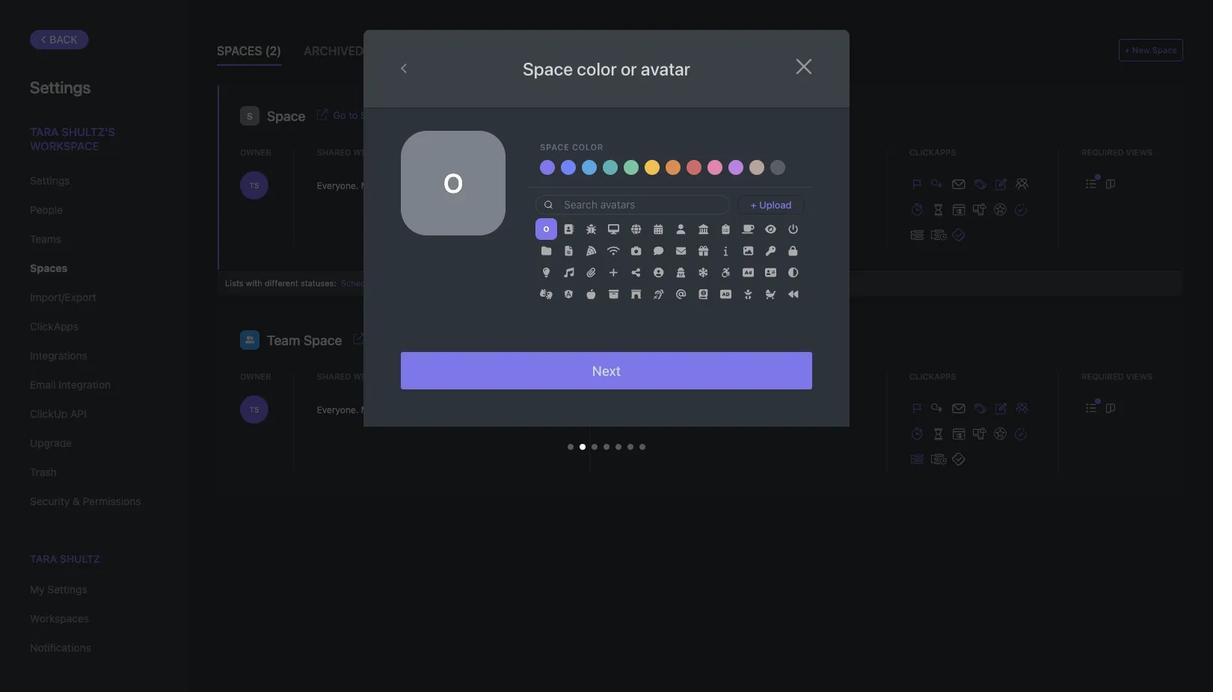 Task type: describe. For each thing, give the bounding box(es) containing it.
security & permissions link
[[30, 489, 156, 515]]

desktop image
[[608, 224, 620, 234]]

clickup api
[[30, 408, 87, 421]]

hands asl interpreting image
[[540, 289, 553, 299]]

circle user image
[[654, 268, 664, 278]]

folder image
[[542, 246, 552, 256]]

+ for + new space
[[1125, 45, 1131, 55]]

teams link
[[30, 227, 156, 252]]

inaccessible
[[454, 44, 538, 58]]

gift image
[[699, 246, 709, 256]]

calendar days image
[[655, 224, 663, 234]]

everyone. make private for space
[[317, 180, 415, 191]]

go inside 'link'
[[333, 110, 346, 121]]

tara shultz
[[30, 553, 100, 566]]

integration
[[59, 379, 111, 391]]

wifi image
[[608, 246, 620, 256]]

workspaces
[[30, 613, 89, 626]]

avatar options list
[[536, 219, 805, 414]]

statuses:
[[301, 278, 337, 288]]

api
[[70, 408, 87, 421]]

security & permissions
[[30, 496, 141, 508]]

space color
[[540, 142, 604, 152]]

apple whole image
[[587, 289, 596, 299]]

views for space
[[1127, 147, 1153, 157]]

owner for team space
[[240, 372, 271, 382]]

baby image
[[744, 289, 753, 299]]

space color or avatar
[[523, 58, 691, 79]]

image image
[[744, 246, 754, 256]]

clickapps inside "settings" element
[[30, 321, 79, 333]]

envelope image
[[676, 246, 686, 256]]

next button
[[401, 352, 813, 390]]

share nodes image
[[632, 268, 641, 278]]

trash link
[[30, 460, 156, 486]]

workspaces link
[[30, 607, 156, 632]]

clickapps link
[[30, 314, 156, 340]]

permissions
[[83, 496, 141, 508]]

owner for space
[[240, 147, 271, 157]]

&
[[73, 496, 80, 508]]

address book image
[[564, 224, 574, 234]]

statuses for team space
[[613, 372, 656, 382]]

color options list
[[537, 157, 804, 178]]

pizza slice image
[[587, 246, 597, 256]]

private for space
[[386, 180, 415, 191]]

upgrade link
[[30, 431, 156, 456]]

with for team space
[[353, 372, 376, 382]]

workspace
[[30, 140, 99, 153]]

people link
[[30, 198, 156, 223]]

1 horizontal spatial go
[[370, 334, 383, 345]]

color for space color
[[572, 142, 604, 152]]

comment image
[[654, 246, 664, 256]]

key image
[[766, 246, 776, 256]]

space inside go to space 'link'
[[361, 110, 389, 121]]

(0) for archived spaces (0)
[[415, 44, 432, 58]]

music image
[[564, 268, 574, 278]]

0 vertical spatial settings
[[30, 77, 91, 97]]

spaces up space color or avatar on the top of the page
[[541, 44, 586, 58]]

address card image
[[766, 268, 777, 278]]

audio description image
[[721, 289, 732, 299]]

schedule
[[341, 278, 378, 288]]

+ new space
[[1125, 45, 1178, 55]]

tara shultz's workspace
[[30, 125, 115, 153]]

my settings link
[[30, 578, 156, 603]]

to inside go to space 'link'
[[349, 110, 358, 121]]

daily
[[380, 278, 399, 288]]

team
[[267, 332, 301, 348]]

integrations link
[[30, 343, 156, 369]]

lightbulb image
[[543, 268, 550, 278]]

archway image
[[631, 289, 641, 299]]

clipboard list image
[[722, 224, 730, 234]]

0 vertical spatial go to space
[[333, 110, 389, 121]]

o
[[544, 225, 549, 234]]

tara for tara shultz's workspace
[[30, 125, 59, 138]]

lists with different statuses: schedule daily
[[225, 278, 399, 288]]

back link
[[30, 30, 89, 49]]

camera image
[[631, 246, 641, 256]]

space color or avatar dialog
[[364, 30, 850, 465]]

statuses for space
[[613, 147, 656, 157]]

clickapps for space
[[910, 147, 957, 157]]

with for space
[[353, 147, 376, 157]]

shared for team space
[[317, 372, 351, 382]]

landmark image
[[699, 224, 709, 234]]

Search avatars text field
[[564, 196, 725, 214]]

notifications
[[30, 643, 91, 655]]

backward image
[[789, 289, 799, 299]]

go to space link
[[333, 108, 389, 121]]

avatar
[[641, 58, 691, 79]]

info image
[[724, 246, 728, 256]]



Task type: vqa. For each thing, say whether or not it's contained in the screenshot.


Task type: locate. For each thing, give the bounding box(es) containing it.
1 private from the top
[[386, 180, 415, 191]]

plus image
[[610, 268, 618, 278]]

2 everyone. make private from the top
[[317, 405, 415, 415]]

shultz
[[60, 553, 100, 566]]

snowflake image
[[699, 268, 708, 278]]

box archive image
[[609, 289, 619, 299]]

circle half stroke image
[[789, 268, 799, 278]]

spaces (2)
[[217, 44, 282, 58]]

1 vertical spatial shared with
[[317, 372, 376, 382]]

to down daily
[[386, 334, 395, 345]]

(0) for inaccessible spaces (0)
[[589, 44, 606, 58]]

required views
[[1082, 147, 1153, 157], [1082, 372, 1153, 382]]

make for team space
[[361, 405, 384, 415]]

required views for team space
[[1082, 372, 1153, 382]]

teams
[[30, 233, 61, 245]]

2 required from the top
[[1082, 372, 1124, 382]]

2 private from the top
[[386, 405, 415, 415]]

o button
[[536, 219, 557, 240]]

tara inside tara shultz's workspace
[[30, 125, 59, 138]]

shared with down go to space 'link'
[[317, 147, 376, 157]]

go down archived
[[333, 110, 346, 121]]

1 vertical spatial make
[[361, 405, 384, 415]]

integrations
[[30, 350, 88, 362]]

2 everyone. from the top
[[317, 405, 359, 415]]

settings
[[30, 77, 91, 97], [30, 175, 70, 187], [47, 584, 87, 597]]

0 vertical spatial with
[[353, 147, 376, 157]]

next
[[593, 363, 621, 379]]

go to space
[[333, 110, 389, 121], [370, 334, 426, 345]]

2 owner from the top
[[240, 372, 271, 382]]

clickup api link
[[30, 402, 156, 427]]

archived
[[304, 44, 364, 58]]

1 views from the top
[[1127, 147, 1153, 157]]

people
[[30, 204, 63, 216]]

to left do
[[615, 181, 625, 189]]

mug saucer image
[[742, 224, 755, 234]]

settings inside settings "link"
[[30, 175, 70, 187]]

paperclip image
[[587, 268, 596, 278]]

team space
[[267, 332, 342, 348]]

tara
[[30, 125, 59, 138], [30, 553, 57, 566]]

space
[[1153, 45, 1178, 55], [523, 58, 573, 79], [267, 108, 306, 124], [361, 110, 389, 121], [540, 142, 570, 152], [304, 332, 342, 348], [397, 334, 426, 345]]

1 vertical spatial with
[[246, 278, 262, 288]]

required views for space
[[1082, 147, 1153, 157]]

1 shared with from the top
[[317, 147, 376, 157]]

color
[[577, 58, 617, 79], [572, 142, 604, 152]]

1 vertical spatial shared
[[317, 372, 351, 382]]

spaces down teams
[[30, 262, 68, 275]]

color for space color or avatar
[[577, 58, 617, 79]]

settings right the my
[[47, 584, 87, 597]]

to
[[349, 110, 358, 121], [615, 181, 625, 189], [386, 334, 395, 345]]

2 horizontal spatial to
[[615, 181, 625, 189]]

1 vertical spatial tara
[[30, 553, 57, 566]]

1 owner from the top
[[240, 147, 271, 157]]

0 vertical spatial go
[[333, 110, 346, 121]]

shared with down the team space
[[317, 372, 376, 382]]

2 statuses from the top
[[613, 372, 656, 382]]

go down daily
[[370, 334, 383, 345]]

archived spaces (0)
[[304, 44, 432, 58]]

email integration link
[[30, 373, 156, 398]]

0 vertical spatial views
[[1127, 147, 1153, 157]]

0 vertical spatial color
[[577, 58, 617, 79]]

or
[[621, 58, 637, 79]]

lists
[[225, 278, 244, 288]]

required for space
[[1082, 147, 1124, 157]]

complete
[[643, 181, 682, 189]]

user group image
[[245, 336, 255, 344]]

to do complete
[[615, 181, 682, 189]]

shared with for space
[[317, 147, 376, 157]]

(0) left "inaccessible"
[[415, 44, 432, 58]]

2 vertical spatial clickapps
[[910, 372, 957, 382]]

2 shared with from the top
[[317, 372, 376, 382]]

0 vertical spatial shared
[[317, 147, 351, 157]]

everyone. make private for team space
[[317, 405, 415, 415]]

go
[[333, 110, 346, 121], [370, 334, 383, 345]]

everyone. for space
[[317, 180, 359, 191]]

1 vertical spatial go to space
[[370, 334, 426, 345]]

with
[[353, 147, 376, 157], [246, 278, 262, 288], [353, 372, 376, 382]]

different
[[265, 278, 298, 288]]

my
[[30, 584, 45, 597]]

1 vertical spatial views
[[1127, 372, 1153, 382]]

user image
[[677, 224, 686, 234]]

0 horizontal spatial (0)
[[415, 44, 432, 58]]

0 vertical spatial statuses
[[613, 147, 656, 157]]

1 vertical spatial clickapps
[[30, 321, 79, 333]]

1 vertical spatial +
[[751, 199, 757, 211]]

settings element
[[0, 0, 187, 693]]

2 (0) from the left
[[589, 44, 606, 58]]

1 statuses from the top
[[613, 147, 656, 157]]

settings up people
[[30, 175, 70, 187]]

1 vertical spatial to
[[615, 181, 625, 189]]

my settings
[[30, 584, 87, 597]]

0 vertical spatial everyone. make private
[[317, 180, 415, 191]]

2 vertical spatial to
[[386, 334, 395, 345]]

tara up the my
[[30, 553, 57, 566]]

settings inside "my settings" link
[[47, 584, 87, 597]]

1 vertical spatial owner
[[240, 372, 271, 382]]

at image
[[676, 289, 686, 299]]

1 vertical spatial color
[[572, 142, 604, 152]]

+ inside space color or avatar dialog
[[751, 199, 757, 211]]

user secret image
[[677, 268, 686, 278]]

1 horizontal spatial (0)
[[589, 44, 606, 58]]

1 vertical spatial required views
[[1082, 372, 1153, 382]]

upgrade
[[30, 437, 72, 450]]

owner
[[240, 147, 271, 157], [240, 372, 271, 382]]

2 views from the top
[[1127, 372, 1153, 382]]

2 vertical spatial with
[[353, 372, 376, 382]]

(0)
[[415, 44, 432, 58], [589, 44, 606, 58]]

2 vertical spatial settings
[[47, 584, 87, 597]]

email
[[30, 379, 56, 391]]

bug image
[[587, 224, 597, 234]]

tara up workspace
[[30, 125, 59, 138]]

accessible icon image
[[722, 268, 731, 278]]

o list item
[[536, 219, 558, 240]]

statuses
[[613, 147, 656, 157], [613, 372, 656, 382]]

required for team space
[[1082, 372, 1124, 382]]

tara for tara shultz
[[30, 553, 57, 566]]

go to space down daily
[[370, 334, 426, 345]]

upload
[[760, 199, 792, 211]]

1 vertical spatial go
[[370, 334, 383, 345]]

inaccessible spaces (0)
[[454, 44, 606, 58]]

shared with for team space
[[317, 372, 376, 382]]

settings link
[[30, 168, 156, 194]]

1 everyone. from the top
[[317, 180, 359, 191]]

0 vertical spatial clickapps
[[910, 147, 957, 157]]

1 vertical spatial required
[[1082, 372, 1124, 382]]

clickapps
[[910, 147, 957, 157], [30, 321, 79, 333], [910, 372, 957, 382]]

import/export link
[[30, 285, 156, 311]]

+
[[1125, 45, 1131, 55], [751, 199, 757, 211]]

baby carriage image
[[766, 289, 776, 299]]

+ for + upload
[[751, 199, 757, 211]]

spaces left (2)
[[217, 44, 262, 58]]

eye image
[[766, 224, 777, 234]]

1 (0) from the left
[[415, 44, 432, 58]]

1 horizontal spatial +
[[1125, 45, 1131, 55]]

shared with
[[317, 147, 376, 157], [317, 372, 376, 382]]

power off image
[[789, 224, 799, 234]]

0 vertical spatial required views
[[1082, 147, 1153, 157]]

+ left new
[[1125, 45, 1131, 55]]

1 vertical spatial everyone. make private
[[317, 405, 415, 415]]

shared down the team space
[[317, 372, 351, 382]]

lock image
[[789, 246, 798, 256]]

0 vertical spatial tara
[[30, 125, 59, 138]]

1 horizontal spatial to
[[386, 334, 395, 345]]

+ left upload
[[751, 199, 757, 211]]

2 make from the top
[[361, 405, 384, 415]]

rectangle ad image
[[743, 268, 754, 278]]

1 make from the top
[[361, 180, 384, 191]]

trash
[[30, 467, 57, 479]]

(2)
[[265, 44, 282, 58]]

everyone. make private
[[317, 180, 415, 191], [317, 405, 415, 415]]

spaces
[[217, 44, 262, 58], [367, 44, 412, 58], [541, 44, 586, 58], [30, 262, 68, 275]]

1 required views from the top
[[1082, 147, 1153, 157]]

globe image
[[631, 224, 641, 234]]

(0) up space color or avatar on the top of the page
[[589, 44, 606, 58]]

spaces link
[[30, 256, 156, 281]]

0 vertical spatial private
[[386, 180, 415, 191]]

0 vertical spatial make
[[361, 180, 384, 191]]

1 vertical spatial statuses
[[613, 372, 656, 382]]

2 shared from the top
[[317, 372, 351, 382]]

settings down back link
[[30, 77, 91, 97]]

private
[[386, 180, 415, 191], [386, 405, 415, 415]]

file lines image
[[565, 246, 573, 256]]

shared for space
[[317, 147, 351, 157]]

1 required from the top
[[1082, 147, 1124, 157]]

+ upload
[[751, 199, 792, 211]]

book atlas image
[[699, 289, 708, 299]]

1 tara from the top
[[30, 125, 59, 138]]

angular image
[[565, 289, 573, 299]]

notifications link
[[30, 636, 156, 662]]

1 vertical spatial private
[[386, 405, 415, 415]]

0 vertical spatial everyone.
[[317, 180, 359, 191]]

0 horizontal spatial go
[[333, 110, 346, 121]]

go to space down archived spaces (0)
[[333, 110, 389, 121]]

email integration
[[30, 379, 111, 391]]

0 horizontal spatial to
[[349, 110, 358, 121]]

0 horizontal spatial +
[[751, 199, 757, 211]]

shultz's
[[62, 125, 115, 138]]

views
[[1127, 147, 1153, 157], [1127, 372, 1153, 382]]

shared
[[317, 147, 351, 157], [317, 372, 351, 382]]

everyone. for team space
[[317, 405, 359, 415]]

import/export
[[30, 291, 96, 304]]

0 vertical spatial +
[[1125, 45, 1131, 55]]

new
[[1133, 45, 1151, 55]]

private for team space
[[386, 405, 415, 415]]

clickup
[[30, 408, 68, 421]]

0 vertical spatial required
[[1082, 147, 1124, 157]]

do
[[627, 181, 637, 189]]

shared down go to space 'link'
[[317, 147, 351, 157]]

back
[[49, 33, 78, 46]]

2 tara from the top
[[30, 553, 57, 566]]

1 everyone. make private from the top
[[317, 180, 415, 191]]

clickapps for team space
[[910, 372, 957, 382]]

spaces right archived
[[367, 44, 412, 58]]

to down archived spaces (0)
[[349, 110, 358, 121]]

make
[[361, 180, 384, 191], [361, 405, 384, 415]]

make for space
[[361, 180, 384, 191]]

ear listen image
[[654, 289, 664, 299]]

0 vertical spatial to
[[349, 110, 358, 121]]

1 vertical spatial everyone.
[[317, 405, 359, 415]]

views for team space
[[1127, 372, 1153, 382]]

security
[[30, 496, 70, 508]]

everyone.
[[317, 180, 359, 191], [317, 405, 359, 415]]

1 vertical spatial settings
[[30, 175, 70, 187]]

required
[[1082, 147, 1124, 157], [1082, 372, 1124, 382]]

2 required views from the top
[[1082, 372, 1153, 382]]

spaces inside "settings" element
[[30, 262, 68, 275]]

1 shared from the top
[[317, 147, 351, 157]]

0 vertical spatial owner
[[240, 147, 271, 157]]

0 vertical spatial shared with
[[317, 147, 376, 157]]



